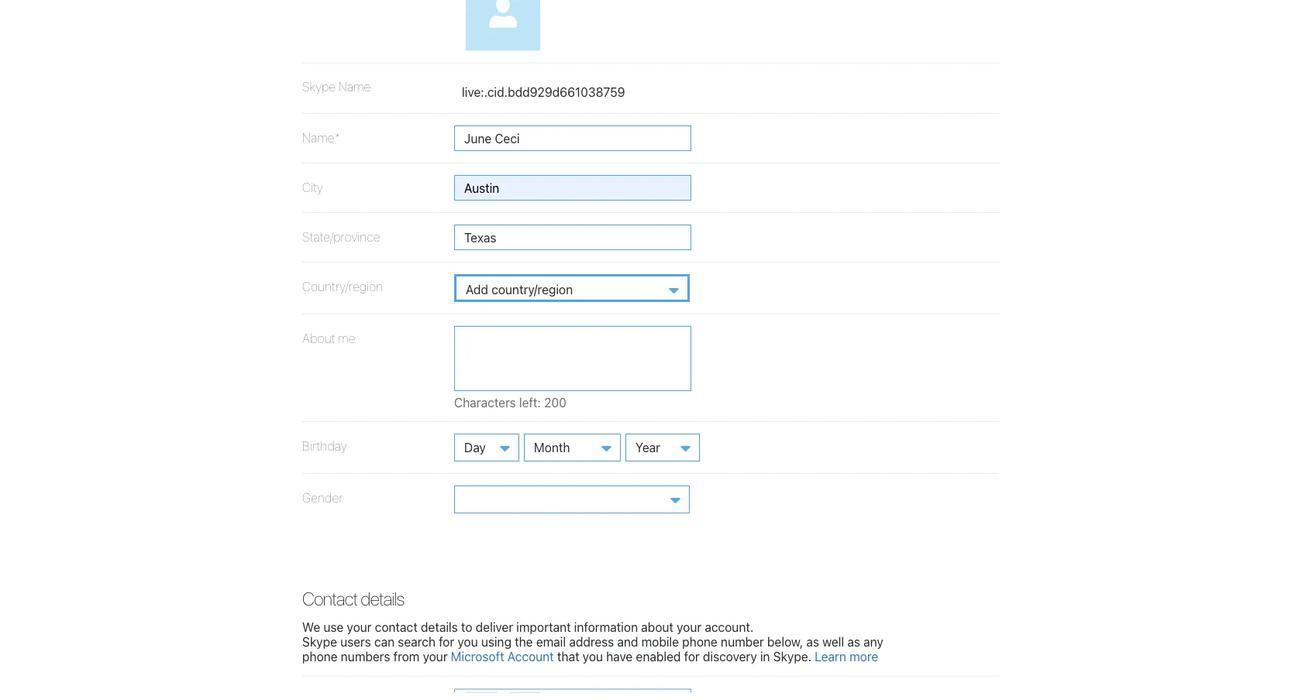 Task type: vqa. For each thing, say whether or not it's contained in the screenshot.
'mobile'
yes



Task type: describe. For each thing, give the bounding box(es) containing it.
using
[[481, 635, 511, 650]]

name*
[[302, 130, 340, 145]]

deliver
[[476, 620, 513, 635]]

status containing characters left:
[[454, 395, 639, 410]]

email
[[536, 635, 566, 650]]

about
[[641, 620, 673, 635]]

add
[[466, 282, 488, 297]]

can
[[374, 635, 395, 650]]

live:.cid.bdd929d661038759
[[462, 85, 625, 100]]

microsoft account link
[[451, 650, 554, 664]]

left:
[[519, 395, 541, 410]]

state/province
[[302, 229, 380, 244]]

Name* text field
[[454, 125, 691, 151]]

add country/region
[[466, 282, 573, 297]]

characters left: 200
[[454, 395, 567, 410]]

characters
[[454, 395, 516, 410]]

and
[[617, 635, 638, 650]]

enabled
[[636, 650, 681, 664]]

name
[[338, 80, 371, 94]]

gender
[[302, 491, 343, 505]]

1 horizontal spatial phone
[[682, 635, 718, 650]]

1 horizontal spatial for
[[684, 650, 700, 664]]

city
[[302, 180, 323, 194]]

we
[[302, 620, 320, 635]]

skype.
[[773, 650, 812, 664]]

0 horizontal spatial phone
[[302, 650, 338, 664]]

State/province text field
[[454, 225, 691, 250]]

number
[[721, 635, 764, 650]]

from
[[393, 650, 420, 664]]

learn
[[815, 650, 846, 664]]

in
[[760, 650, 770, 664]]

1 skype from the top
[[302, 80, 336, 94]]

mobile
[[641, 635, 679, 650]]

contact details
[[302, 588, 404, 610]]

year
[[636, 440, 660, 455]]

for inside we use your contact details to deliver important information about your account. skype users can search for you using the email address and mobile phone number below, as well as any phone numbers from your
[[439, 635, 454, 650]]

important
[[516, 620, 571, 635]]

1 as from the left
[[806, 635, 819, 650]]

about me
[[302, 331, 355, 345]]

City text field
[[454, 175, 691, 201]]

details inside we use your contact details to deliver important information about your account. skype users can search for you using the email address and mobile phone number below, as well as any phone numbers from your
[[421, 620, 458, 635]]

contact
[[375, 620, 418, 635]]

About me text field
[[454, 326, 691, 391]]



Task type: locate. For each thing, give the bounding box(es) containing it.
you down address
[[583, 650, 603, 664]]

0 vertical spatial skype
[[302, 80, 336, 94]]

you inside we use your contact details to deliver important information about your account. skype users can search for you using the email address and mobile phone number below, as well as any phone numbers from your
[[458, 635, 478, 650]]

Set as primary email radio
[[707, 693, 728, 694]]

to
[[461, 620, 472, 635]]

birthday
[[302, 439, 347, 453]]

2 horizontal spatial your
[[677, 620, 701, 635]]

we use your contact details to deliver important information about your account. skype users can search for you using the email address and mobile phone number below, as well as any phone numbers from your
[[302, 620, 883, 664]]

as
[[806, 635, 819, 650], [847, 635, 860, 650]]

the
[[515, 635, 533, 650]]

information
[[574, 620, 638, 635]]

1 vertical spatial skype
[[302, 635, 337, 650]]

phone down we
[[302, 650, 338, 664]]

month
[[534, 440, 570, 455]]

skype inside we use your contact details to deliver important information about your account. skype users can search for you using the email address and mobile phone number below, as well as any phone numbers from your
[[302, 635, 337, 650]]

that
[[557, 650, 579, 664]]

about
[[302, 331, 335, 345]]

skype
[[302, 80, 336, 94], [302, 635, 337, 650]]

skype name
[[302, 80, 371, 94]]

your down search
[[423, 650, 448, 664]]

have
[[606, 650, 633, 664]]

0 horizontal spatial details
[[361, 588, 404, 610]]

status
[[454, 395, 639, 410]]

learn more link
[[815, 650, 878, 664]]

details up search
[[421, 620, 458, 635]]

contact
[[302, 588, 357, 610]]

day
[[464, 440, 486, 455]]

users
[[340, 635, 371, 650]]

microsoft account that you have enabled for discovery in skype. learn more
[[451, 650, 878, 664]]

0 horizontal spatial as
[[806, 635, 819, 650]]

1 horizontal spatial your
[[423, 650, 448, 664]]

1 horizontal spatial as
[[847, 635, 860, 650]]

0 horizontal spatial you
[[458, 635, 478, 650]]

0 horizontal spatial for
[[439, 635, 454, 650]]

skype down we
[[302, 635, 337, 650]]

0 vertical spatial details
[[361, 588, 404, 610]]

2 as from the left
[[847, 635, 860, 650]]

as up 'learn more' link
[[847, 635, 860, 650]]

your
[[347, 620, 372, 635], [677, 620, 701, 635], [423, 650, 448, 664]]

microsoft
[[451, 650, 504, 664]]

for
[[439, 635, 454, 650], [684, 650, 700, 664]]

any
[[864, 635, 883, 650]]

use
[[323, 620, 344, 635]]

details up the contact
[[361, 588, 404, 610]]

below,
[[767, 635, 803, 650]]

1 horizontal spatial details
[[421, 620, 458, 635]]

for right search
[[439, 635, 454, 650]]

phone
[[682, 635, 718, 650], [302, 650, 338, 664]]

details
[[361, 588, 404, 610], [421, 620, 458, 635]]

your up users
[[347, 620, 372, 635]]

for right enabled
[[684, 650, 700, 664]]

skype left the name
[[302, 80, 336, 94]]

me
[[338, 331, 355, 345]]

account
[[507, 650, 554, 664]]

discovery
[[703, 650, 757, 664]]

country/region
[[302, 279, 383, 294]]

you down to
[[458, 635, 478, 650]]

1 horizontal spatial you
[[583, 650, 603, 664]]

you
[[458, 635, 478, 650], [583, 650, 603, 664]]

1 vertical spatial details
[[421, 620, 458, 635]]

0 horizontal spatial your
[[347, 620, 372, 635]]

address
[[569, 635, 614, 650]]

well
[[822, 635, 844, 650]]

country/region
[[492, 282, 573, 297]]

option group
[[302, 677, 1000, 694]]

your right about
[[677, 620, 701, 635]]

200
[[544, 395, 567, 410]]

2 skype from the top
[[302, 635, 337, 650]]

as left well
[[806, 635, 819, 650]]

numbers
[[341, 650, 390, 664]]

account.
[[705, 620, 754, 635]]

Email address 1 text field
[[454, 689, 691, 694]]

search
[[398, 635, 436, 650]]

phone down account.
[[682, 635, 718, 650]]

more
[[850, 650, 878, 664]]



